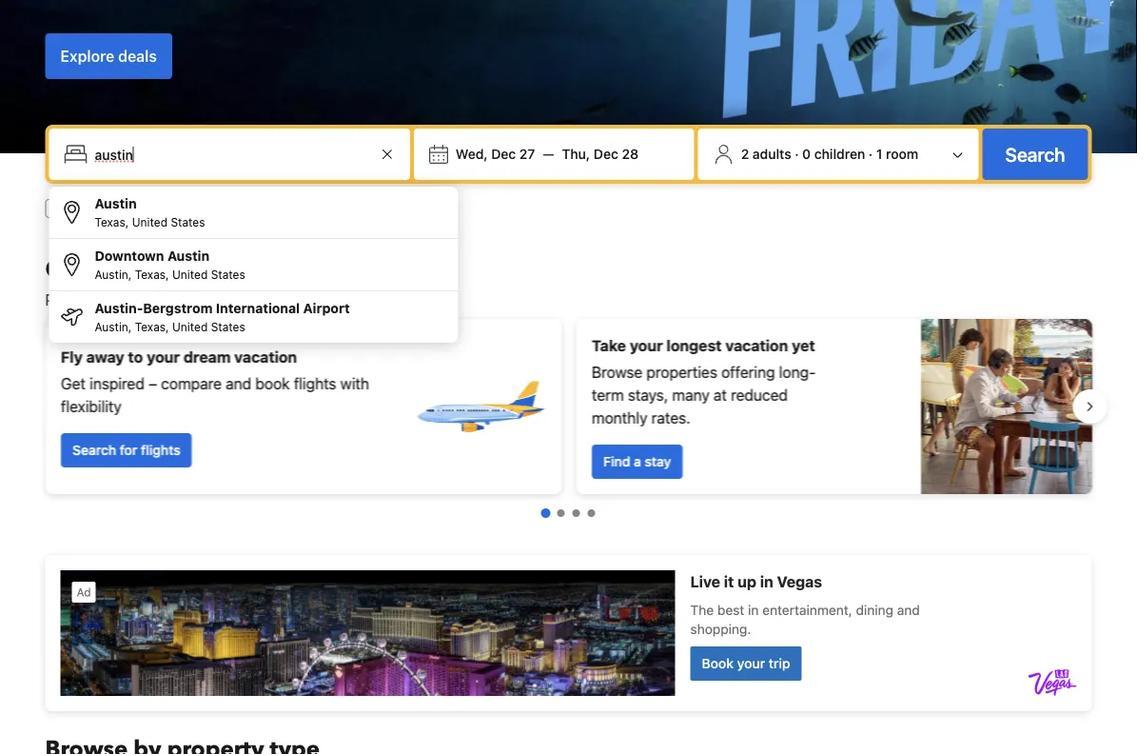 Task type: describe. For each thing, give the bounding box(es) containing it.
offering
[[721, 363, 775, 381]]

1 · from the left
[[795, 146, 799, 162]]

a
[[634, 454, 641, 469]]

many
[[672, 386, 709, 404]]

take your longest vacation yet image
[[921, 319, 1092, 494]]

2 adults · 0 children · 1 room
[[741, 146, 919, 162]]

united inside downtown austin austin, texas, united states
[[172, 268, 208, 281]]

downtown austin austin, texas, united states
[[95, 248, 245, 281]]

texas, inside austin texas, united states
[[95, 215, 129, 228]]

promotions,
[[45, 291, 128, 309]]

downtown
[[95, 248, 164, 264]]

your inside take your longest vacation yet browse properties offering long- term stays, many at reduced monthly rates.
[[630, 337, 663, 355]]

find a stay
[[603, 454, 671, 469]]

wed, dec 27 — thu, dec 28
[[456, 146, 639, 162]]

offers main content
[[30, 254, 1108, 754]]

dream
[[183, 348, 230, 366]]

group containing austin
[[49, 187, 458, 343]]

away
[[86, 348, 124, 366]]

1
[[877, 146, 883, 162]]

progress bar inside offers 'main content'
[[541, 508, 596, 518]]

special
[[207, 291, 255, 309]]

states inside austin-bergstrom international airport austin, texas, united states
[[211, 320, 245, 333]]

international
[[216, 300, 300, 316]]

offers promotions, deals, and special offers for you
[[45, 254, 352, 309]]

browse
[[592, 363, 642, 381]]

2 · from the left
[[869, 146, 873, 162]]

offers
[[259, 291, 300, 309]]

find
[[603, 454, 630, 469]]

austin inside downtown austin austin, texas, united states
[[168, 248, 210, 264]]

explore deals link
[[45, 33, 172, 79]]

work
[[171, 200, 201, 216]]

i'm traveling for work
[[72, 200, 201, 216]]

wed, dec 27 button
[[448, 137, 543, 171]]

region containing take your longest vacation yet
[[30, 311, 1108, 502]]

take your longest vacation yet browse properties offering long- term stays, many at reduced monthly rates.
[[592, 337, 816, 427]]

2 dec from the left
[[594, 146, 619, 162]]

states inside austin texas, united states
[[171, 215, 205, 228]]

room
[[886, 146, 919, 162]]

book
[[255, 375, 290, 393]]

austin, inside downtown austin austin, texas, united states
[[95, 268, 132, 281]]

longest
[[666, 337, 722, 355]]

stays,
[[628, 386, 668, 404]]

your inside fly away to your dream vacation get inspired – compare and book flights with flexibility
[[146, 348, 179, 366]]

0
[[803, 146, 811, 162]]

offers
[[45, 254, 114, 285]]

28
[[622, 146, 639, 162]]

stay
[[645, 454, 671, 469]]

and inside fly away to your dream vacation get inspired – compare and book flights with flexibility
[[225, 375, 251, 393]]

take
[[592, 337, 626, 355]]

austin inside austin texas, united states
[[95, 196, 137, 211]]

inspired
[[89, 375, 144, 393]]

and inside offers promotions, deals, and special offers for you
[[177, 291, 203, 309]]



Task type: vqa. For each thing, say whether or not it's contained in the screenshot.
stays,
yes



Task type: locate. For each thing, give the bounding box(es) containing it.
group
[[49, 187, 458, 343]]

search for flights link
[[60, 433, 192, 467]]

1 horizontal spatial flights
[[294, 375, 336, 393]]

·
[[795, 146, 799, 162], [869, 146, 873, 162]]

0 horizontal spatial vacation
[[234, 348, 297, 366]]

states down special
[[211, 320, 245, 333]]

—
[[543, 146, 555, 162]]

1 horizontal spatial and
[[225, 375, 251, 393]]

dec left 28
[[594, 146, 619, 162]]

2
[[741, 146, 749, 162]]

monthly
[[592, 409, 647, 427]]

your right take
[[630, 337, 663, 355]]

rates.
[[651, 409, 690, 427]]

your
[[630, 337, 663, 355], [146, 348, 179, 366]]

find a stay link
[[592, 445, 682, 479]]

search inside search button
[[1006, 143, 1066, 165]]

for inside region
[[119, 442, 137, 458]]

0 horizontal spatial search
[[72, 442, 116, 458]]

austin, down austin-
[[95, 320, 132, 333]]

united
[[132, 215, 168, 228], [172, 268, 208, 281], [172, 320, 208, 333]]

27
[[520, 146, 535, 162]]

adults
[[753, 146, 792, 162]]

0 horizontal spatial austin
[[95, 196, 137, 211]]

fly away to your dream vacation get inspired – compare and book flights with flexibility
[[60, 348, 369, 416]]

fly away to your dream vacation image
[[413, 340, 546, 473]]

united inside austin-bergstrom international airport austin, texas, united states
[[172, 320, 208, 333]]

search for search
[[1006, 143, 1066, 165]]

2 vertical spatial states
[[211, 320, 245, 333]]

1 horizontal spatial your
[[630, 337, 663, 355]]

texas, right i'm
[[95, 215, 129, 228]]

explore deals
[[60, 47, 157, 65]]

0 vertical spatial for
[[151, 200, 168, 216]]

austin right i'm
[[95, 196, 137, 211]]

united left work
[[132, 215, 168, 228]]

children
[[815, 146, 866, 162]]

reduced
[[731, 386, 788, 404]]

vacation inside fly away to your dream vacation get inspired – compare and book flights with flexibility
[[234, 348, 297, 366]]

states inside downtown austin austin, texas, united states
[[211, 268, 245, 281]]

search
[[1006, 143, 1066, 165], [72, 442, 116, 458]]

austin down work
[[168, 248, 210, 264]]

1 horizontal spatial ·
[[869, 146, 873, 162]]

1 vertical spatial austin,
[[95, 320, 132, 333]]

0 horizontal spatial ·
[[795, 146, 799, 162]]

at
[[713, 386, 727, 404]]

vacation
[[725, 337, 788, 355], [234, 348, 297, 366]]

0 vertical spatial search
[[1006, 143, 1066, 165]]

flights inside fly away to your dream vacation get inspired – compare and book flights with flexibility
[[294, 375, 336, 393]]

for down flexibility
[[119, 442, 137, 458]]

for inside offers promotions, deals, and special offers for you
[[304, 291, 323, 309]]

0 horizontal spatial and
[[177, 291, 203, 309]]

flights down –
[[140, 442, 180, 458]]

term
[[592, 386, 624, 404]]

· left 1
[[869, 146, 873, 162]]

0 vertical spatial texas,
[[95, 215, 129, 228]]

0 horizontal spatial dec
[[492, 146, 516, 162]]

for left you
[[304, 291, 323, 309]]

2 austin, from the top
[[95, 320, 132, 333]]

texas, down deals,
[[135, 320, 169, 333]]

1 vertical spatial texas,
[[135, 268, 169, 281]]

and right deals,
[[177, 291, 203, 309]]

2 adults · 0 children · 1 room button
[[706, 136, 972, 172]]

1 vertical spatial search
[[72, 442, 116, 458]]

2 vertical spatial united
[[172, 320, 208, 333]]

to
[[128, 348, 143, 366]]

yet
[[792, 337, 815, 355]]

0 horizontal spatial flights
[[140, 442, 180, 458]]

–
[[148, 375, 157, 393]]

advertisement region
[[45, 555, 1092, 711]]

austin-
[[95, 300, 143, 316]]

flexibility
[[60, 397, 121, 416]]

austin-bergstrom international airport austin, texas, united states
[[95, 300, 350, 333]]

0 vertical spatial and
[[177, 291, 203, 309]]

thu,
[[562, 146, 590, 162]]

you
[[327, 291, 352, 309]]

states up special
[[211, 268, 245, 281]]

2 vertical spatial texas,
[[135, 320, 169, 333]]

and
[[177, 291, 203, 309], [225, 375, 251, 393]]

wed,
[[456, 146, 488, 162]]

deals
[[118, 47, 157, 65]]

properties
[[646, 363, 717, 381]]

compare
[[161, 375, 221, 393]]

search for search for flights
[[72, 442, 116, 458]]

dec left 27
[[492, 146, 516, 162]]

progress bar
[[541, 508, 596, 518]]

vacation up "offering"
[[725, 337, 788, 355]]

texas, inside austin-bergstrom international airport austin, texas, united states
[[135, 320, 169, 333]]

vacation inside take your longest vacation yet browse properties offering long- term stays, many at reduced monthly rates.
[[725, 337, 788, 355]]

Where are you going? field
[[87, 137, 376, 171]]

austin, inside austin-bergstrom international airport austin, texas, united states
[[95, 320, 132, 333]]

0 vertical spatial states
[[171, 215, 205, 228]]

get
[[60, 375, 85, 393]]

your right 'to'
[[146, 348, 179, 366]]

fly
[[60, 348, 82, 366]]

search inside search for flights link
[[72, 442, 116, 458]]

austin, down the downtown
[[95, 268, 132, 281]]

0 vertical spatial austin
[[95, 196, 137, 211]]

0 vertical spatial austin,
[[95, 268, 132, 281]]

united up bergstrom
[[172, 268, 208, 281]]

texas, up deals,
[[135, 268, 169, 281]]

texas, inside downtown austin austin, texas, united states
[[135, 268, 169, 281]]

dec
[[492, 146, 516, 162], [594, 146, 619, 162]]

texas,
[[95, 215, 129, 228], [135, 268, 169, 281], [135, 320, 169, 333]]

with
[[340, 375, 369, 393]]

united inside austin texas, united states
[[132, 215, 168, 228]]

1 austin, from the top
[[95, 268, 132, 281]]

1 horizontal spatial for
[[151, 200, 168, 216]]

2 horizontal spatial for
[[304, 291, 323, 309]]

search for flights
[[72, 442, 180, 458]]

1 vertical spatial flights
[[140, 442, 180, 458]]

airport
[[303, 300, 350, 316]]

1 vertical spatial for
[[304, 291, 323, 309]]

thu, dec 28 button
[[555, 137, 647, 171]]

0 horizontal spatial your
[[146, 348, 179, 366]]

0 horizontal spatial for
[[119, 442, 137, 458]]

flights
[[294, 375, 336, 393], [140, 442, 180, 458]]

1 horizontal spatial dec
[[594, 146, 619, 162]]

for
[[151, 200, 168, 216], [304, 291, 323, 309], [119, 442, 137, 458]]

austin texas, united states
[[95, 196, 205, 228]]

1 dec from the left
[[492, 146, 516, 162]]

flights left with
[[294, 375, 336, 393]]

united down bergstrom
[[172, 320, 208, 333]]

deals,
[[132, 291, 173, 309]]

1 vertical spatial austin
[[168, 248, 210, 264]]

2 vertical spatial for
[[119, 442, 137, 458]]

for left work
[[151, 200, 168, 216]]

vacation up book on the left of page
[[234, 348, 297, 366]]

long-
[[779, 363, 816, 381]]

1 vertical spatial states
[[211, 268, 245, 281]]

explore
[[60, 47, 115, 65]]

1 horizontal spatial vacation
[[725, 337, 788, 355]]

0 vertical spatial flights
[[294, 375, 336, 393]]

and left book on the left of page
[[225, 375, 251, 393]]

1 vertical spatial united
[[172, 268, 208, 281]]

· left "0"
[[795, 146, 799, 162]]

search button
[[983, 129, 1089, 180]]

1 horizontal spatial austin
[[168, 248, 210, 264]]

austin
[[95, 196, 137, 211], [168, 248, 210, 264]]

i'm
[[72, 200, 91, 216]]

bergstrom
[[143, 300, 213, 316]]

traveling
[[94, 200, 147, 216]]

austin,
[[95, 268, 132, 281], [95, 320, 132, 333]]

states up downtown austin austin, texas, united states
[[171, 215, 205, 228]]

1 vertical spatial and
[[225, 375, 251, 393]]

0 vertical spatial united
[[132, 215, 168, 228]]

region
[[30, 311, 1108, 502]]

1 horizontal spatial search
[[1006, 143, 1066, 165]]

states
[[171, 215, 205, 228], [211, 268, 245, 281], [211, 320, 245, 333]]



